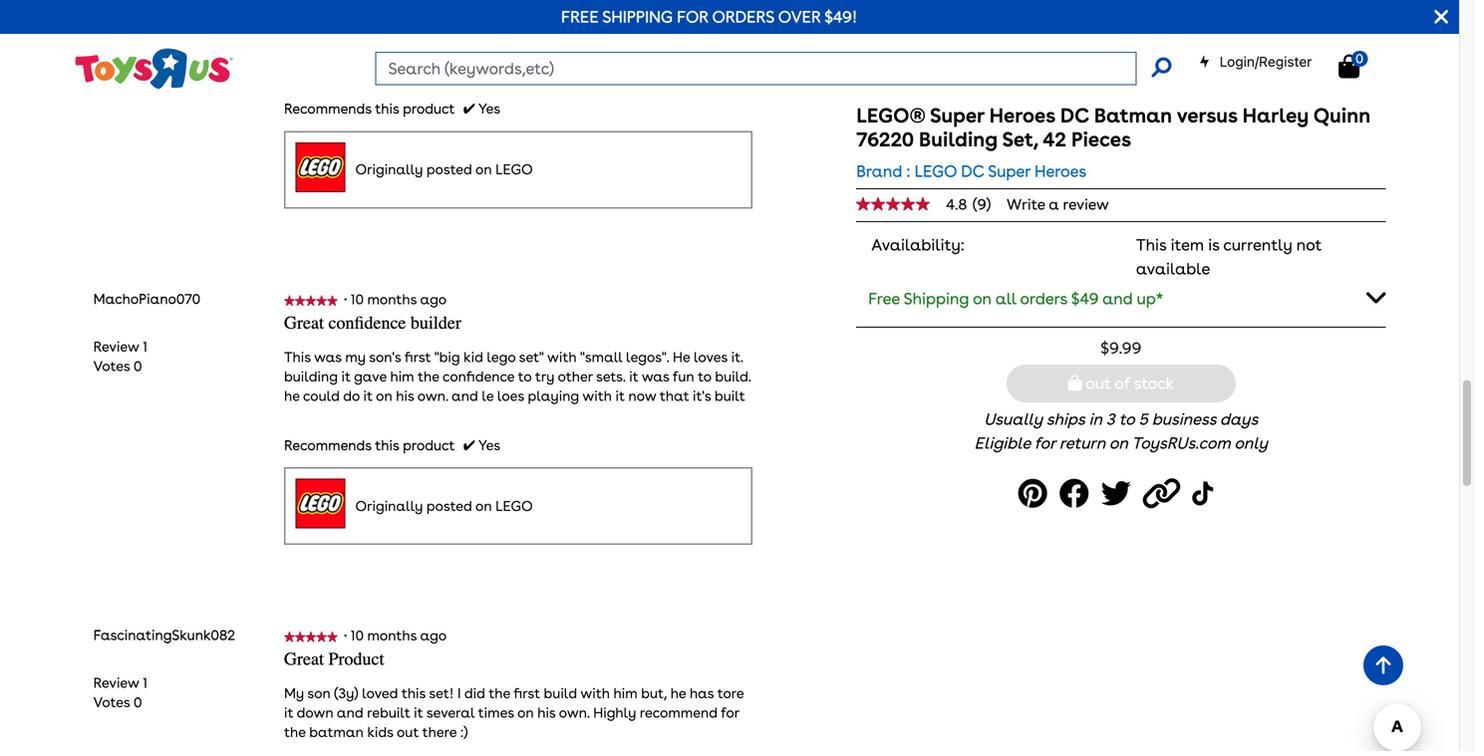 Task type: locate. For each thing, give the bounding box(es) containing it.
that inside this was my son's first "big kid lego set" with "small legos". he loves it. building it gave him the confidence to try other sets. it was fun to build. he could do it on his own. and le loes playing with it now that it's built
[[660, 388, 689, 405]]

1 vertical spatial first
[[514, 685, 540, 702]]

0 vertical spatial he
[[284, 388, 300, 405]]

out down rebuilt
[[397, 724, 419, 741]]

1 vertical spatial product
[[403, 437, 455, 454]]

2 10 from the top
[[351, 628, 364, 645]]

0 horizontal spatial confidence
[[328, 313, 406, 333]]

0 vertical spatial recommends this product ✔ yes
[[284, 100, 501, 117]]

first left "big
[[405, 349, 431, 366]]

with up the highly
[[581, 685, 610, 702]]

2 horizontal spatial of
[[1115, 374, 1130, 393]]

1 horizontal spatial confidence
[[443, 368, 515, 385]]

0 vertical spatial do
[[668, 31, 684, 48]]

None search field
[[375, 52, 1172, 85]]

review for great confidence builder
[[93, 338, 139, 355]]

product down "big
[[403, 437, 455, 454]]

posted for pieces
[[426, 161, 472, 178]]

it.
[[731, 349, 743, 366]]

build inside my son (3y) loved this set! i did the first build with him but, he has tore it down and rebuilt it several times on his own. highly recommend for the batman kids out there :)
[[544, 685, 577, 702]]

review 1 votes 0 down fascinatingskunk082
[[93, 675, 148, 711]]

1 vertical spatial · 10 months ago
[[344, 628, 454, 645]]

product for on
[[403, 437, 455, 454]]

2 list from the top
[[93, 674, 148, 713]]

the down the pieces
[[511, 51, 533, 68]]

for down the ships
[[1035, 434, 1055, 453]]

0
[[1356, 51, 1364, 66], [134, 358, 142, 375], [134, 694, 142, 711]]

login/register button
[[1199, 52, 1312, 72]]

2 great from the top
[[284, 650, 324, 670]]

it down sets.
[[616, 388, 625, 405]]

· up great confidence builder
[[344, 291, 347, 308]]

1 originally posted on lego from the top
[[355, 161, 533, 178]]

10 for confidence
[[351, 291, 364, 308]]

out right shopping bag image
[[1086, 374, 1111, 393]]

fun
[[673, 368, 694, 385]]

all left orders
[[996, 289, 1017, 309]]

he up the recommend
[[671, 685, 686, 702]]

1 vertical spatial a
[[384, 51, 394, 68]]

1 lego image from the top
[[296, 142, 345, 192]]

his down son's
[[396, 388, 414, 405]]

lego inside lego® super heroes dc batman versus harley quinn 76220 building set, 42 pieces brand : lego dc super heroes
[[915, 161, 957, 181]]

that down fun
[[660, 388, 689, 405]]

him down son's
[[390, 368, 414, 385]]

that for son's
[[660, 388, 689, 405]]

your
[[568, 12, 598, 29]]

1 originally from the top
[[355, 161, 423, 178]]

0 horizontal spatial and
[[337, 705, 363, 722]]

heroes down 42
[[1035, 161, 1087, 181]]

down
[[297, 705, 334, 722]]

out up hundreds
[[359, 0, 381, 10]]

son's
[[369, 349, 401, 366]]

2 1 from the top
[[143, 675, 148, 692]]

1 horizontal spatial do
[[668, 31, 684, 48]]

1 horizontal spatial him
[[614, 685, 638, 702]]

review 1 votes 0 down machopiano070
[[93, 338, 148, 375]]

le
[[482, 388, 494, 405]]

1 horizontal spatial out
[[397, 724, 419, 741]]

of left lego
[[446, 0, 460, 10]]

times
[[478, 705, 514, 722]]

building up could in the left bottom of the page
[[284, 368, 338, 385]]

recommends this product ✔ yes down gave
[[284, 437, 501, 454]]

1 for great product
[[143, 675, 148, 692]]

review down fascinatingskunk082
[[93, 675, 139, 692]]

2 vertical spatial out
[[397, 724, 419, 741]]

it inside i am an all out collector of lego batman. i purchase every set. yes even at my age that includes the 4+. even when your used to building kits with hundreds or thousands of pieces it was really nice to do a simple build that had a smile on my face the entire time.
[[534, 31, 543, 48]]

2 ✔ from the top
[[463, 437, 475, 454]]

out inside i am an all out collector of lego batman. i purchase every set. yes even at my age that includes the 4+. even when your used to building kits with hundreds or thousands of pieces it was really nice to do a simple build that had a smile on my face the entire time.
[[359, 0, 381, 10]]

this up could in the left bottom of the page
[[284, 349, 311, 366]]

product
[[403, 100, 455, 117], [403, 437, 455, 454]]

free shipping on all orders $49 and up*
[[868, 289, 1164, 309]]

1 vertical spatial review 1 votes 0
[[93, 675, 148, 711]]

this left set!
[[402, 685, 426, 702]]

him inside my son (3y) loved this set! i did the first build with him but, he has tore it down and rebuilt it several times on his own. highly recommend for the batman kids out there :)
[[614, 685, 638, 702]]

build down at in the top left of the page
[[284, 51, 318, 68]]

votes for great product
[[93, 694, 130, 711]]

was down legos".
[[642, 368, 669, 385]]

2 horizontal spatial my
[[455, 51, 475, 68]]

that up the or
[[356, 12, 385, 29]]

ago for product
[[420, 628, 446, 645]]

product
[[328, 650, 384, 670]]

to inside usually ships in 3 to 5 business days eligible for return on toysrus.com only
[[1119, 410, 1135, 429]]

recommends down could in the left bottom of the page
[[284, 437, 372, 454]]

my son (3y) loved this set! i did the first build with him but, he has tore it down and rebuilt it several times on his own. highly recommend for the batman kids out there :)
[[284, 685, 744, 741]]

of down 4+.
[[472, 31, 485, 48]]

1 votes from the top
[[93, 358, 130, 375]]

1 list from the top
[[93, 337, 148, 376]]

2 months from the top
[[367, 628, 417, 645]]

0 horizontal spatial first
[[405, 349, 431, 366]]

own. left the highly
[[559, 705, 590, 722]]

ships
[[1046, 410, 1085, 429]]

1 horizontal spatial build
[[544, 685, 577, 702]]

on inside usually ships in 3 to 5 business days eligible for return on toysrus.com only
[[1109, 434, 1128, 453]]

· up product
[[344, 628, 347, 645]]

0 horizontal spatial that
[[321, 51, 350, 68]]

0 down fascinatingskunk082
[[134, 694, 142, 711]]

all inside i am an all out collector of lego batman. i purchase every set. yes even at my age that includes the 4+. even when your used to building kits with hundreds or thousands of pieces it was really nice to do a simple build that had a smile on my face the entire time.
[[338, 0, 356, 10]]

1 review 1 votes 0 from the top
[[93, 338, 148, 375]]

1 vertical spatial 1
[[143, 675, 148, 692]]

shopping bag image
[[1068, 375, 1082, 391]]

2 vertical spatial a
[[1049, 195, 1059, 213]]

★★★★★
[[284, 295, 338, 306], [284, 295, 338, 306], [284, 632, 338, 643], [284, 632, 338, 643]]

my left face at the top
[[455, 51, 475, 68]]

0 for great product
[[134, 694, 142, 711]]

0 vertical spatial originally posted on lego
[[355, 161, 533, 178]]

0 down machopiano070
[[134, 358, 142, 375]]

fascinatingskunk082
[[93, 627, 235, 644]]

for down tore
[[721, 705, 739, 722]]

on inside dropdown button
[[973, 289, 992, 309]]

1 vertical spatial he
[[671, 685, 686, 702]]

out of stock button
[[1007, 365, 1236, 403]]

own.
[[417, 388, 448, 405], [559, 705, 590, 722]]

yes down le
[[478, 437, 501, 454]]

list down fascinatingskunk082
[[93, 674, 148, 713]]

dc up "4.8 (9)"
[[961, 161, 984, 181]]

his inside my son (3y) loved this set! i did the first build with him but, he has tore it down and rebuilt it several times on his own. highly recommend for the batman kids out there :)
[[537, 705, 556, 722]]

great up could in the left bottom of the page
[[284, 313, 324, 333]]

currently
[[1224, 235, 1293, 255]]

1 vertical spatial confidence
[[443, 368, 515, 385]]

recommends this product ✔ yes down smile
[[284, 100, 501, 117]]

4.8
[[946, 195, 967, 213]]

recommends this product ✔ yes for do
[[284, 437, 501, 454]]

"big
[[435, 349, 460, 366]]

share a link to lego® super heroes dc batman versus harley quinn 76220 building set, 42 pieces on twitter image
[[1101, 472, 1137, 517]]

recommends
[[284, 100, 372, 117], [284, 437, 372, 454]]

votes down fascinatingskunk082
[[93, 694, 130, 711]]

rebuilt
[[367, 705, 410, 722]]

0 vertical spatial posted
[[426, 161, 472, 178]]

with inside i am an all out collector of lego batman. i purchase every set. yes even at my age that includes the 4+. even when your used to building kits with hundreds or thousands of pieces it was really nice to do a simple build that had a smile on my face the entire time.
[[284, 31, 314, 48]]

his inside this was my son's first "big kid lego set" with "small legos". he loves it. building it gave him the confidence to try other sets. it was fun to build. he could do it on his own. and le loes playing with it now that it's built
[[396, 388, 414, 405]]

votes down machopiano070
[[93, 358, 130, 375]]

posted for on
[[426, 498, 472, 515]]

2 recommends this product ✔ yes from the top
[[284, 437, 501, 454]]

0 vertical spatial heroes
[[989, 104, 1055, 128]]

0 horizontal spatial own.
[[417, 388, 448, 405]]

2 horizontal spatial that
[[660, 388, 689, 405]]

0 vertical spatial lego image
[[296, 142, 345, 192]]

months up product
[[367, 628, 417, 645]]

time.
[[578, 51, 610, 68]]

0 vertical spatial this
[[1136, 235, 1167, 255]]

1 horizontal spatial a
[[688, 31, 697, 48]]

0 horizontal spatial of
[[446, 0, 460, 10]]

to right 3 at the bottom of page
[[1119, 410, 1135, 429]]

1 horizontal spatial all
[[996, 289, 1017, 309]]

review down machopiano070
[[93, 338, 139, 355]]

lego® super heroes dc batman versus harley quinn 76220 building set, 42 pieces brand : lego dc super heroes
[[856, 104, 1371, 181]]

0 vertical spatial list
[[93, 337, 148, 376]]

yes for "small
[[478, 437, 501, 454]]

✔ for confidence
[[463, 437, 475, 454]]

with down sets.
[[583, 388, 612, 405]]

0 vertical spatial and
[[1103, 289, 1133, 309]]

recommend
[[640, 705, 718, 722]]

2 vertical spatial and
[[337, 705, 363, 722]]

recommends for hundreds
[[284, 100, 372, 117]]

free shipping for orders over $49!
[[561, 7, 857, 26]]

2 originally posted on lego from the top
[[355, 498, 533, 515]]

2 review from the top
[[93, 675, 139, 692]]

0 vertical spatial ·
[[344, 291, 347, 308]]

loved
[[362, 685, 398, 702]]

1 vertical spatial originally posted on lego
[[355, 498, 533, 515]]

lego
[[496, 161, 533, 178], [915, 161, 957, 181], [496, 498, 533, 515]]

(9)
[[973, 195, 991, 213]]

0 horizontal spatial dc
[[961, 161, 984, 181]]

1 vertical spatial 10
[[351, 628, 364, 645]]

months
[[367, 291, 417, 308], [367, 628, 417, 645]]

months for confidence
[[367, 291, 417, 308]]

1 horizontal spatial his
[[537, 705, 556, 722]]

1 posted from the top
[[426, 161, 472, 178]]

1 1 from the top
[[143, 338, 148, 355]]

1 vertical spatial list
[[93, 674, 148, 713]]

2 horizontal spatial out
[[1086, 374, 1111, 393]]

share lego® super heroes dc batman versus harley quinn 76220 building set, 42 pieces on facebook image
[[1059, 472, 1095, 517]]

1 vertical spatial all
[[996, 289, 1017, 309]]

yes
[[696, 0, 718, 10], [478, 100, 501, 117], [478, 437, 501, 454]]

i left am
[[284, 0, 288, 10]]

0 horizontal spatial his
[[396, 388, 414, 405]]

was up could in the left bottom of the page
[[314, 349, 342, 366]]

tiktok image
[[1192, 472, 1218, 517]]

building down set.
[[653, 12, 707, 29]]

shopping bag image
[[1339, 54, 1360, 78]]

and left le
[[452, 388, 478, 405]]

first inside my son (3y) loved this set! i did the first build with him but, he has tore it down and rebuilt it several times on his own. highly recommend for the batman kids out there :)
[[514, 685, 540, 702]]

0 horizontal spatial he
[[284, 388, 300, 405]]

1 vertical spatial ago
[[420, 628, 446, 645]]

this inside this was my son's first "big kid lego set" with "small legos". he loves it. building it gave him the confidence to try other sets. it was fun to build. he could do it on his own. and le loes playing with it now that it's built
[[284, 349, 311, 366]]

0 vertical spatial votes
[[93, 358, 130, 375]]

1 vertical spatial months
[[367, 628, 417, 645]]

1 horizontal spatial i
[[458, 685, 461, 702]]

2 vertical spatial that
[[660, 388, 689, 405]]

even
[[495, 12, 526, 29]]

super down set,
[[988, 161, 1031, 181]]

i inside my son (3y) loved this set! i did the first build with him but, he has tore it down and rebuilt it several times on his own. highly recommend for the batman kids out there :)
[[458, 685, 461, 702]]

1 vertical spatial him
[[614, 685, 638, 702]]

do
[[668, 31, 684, 48], [343, 388, 360, 405]]

even
[[721, 0, 751, 10]]

0 horizontal spatial was
[[314, 349, 342, 366]]

months for product
[[367, 628, 417, 645]]

do inside this was my son's first "big kid lego set" with "small legos". he loves it. building it gave him the confidence to try other sets. it was fun to build. he could do it on his own. and le loes playing with it now that it's built
[[343, 388, 360, 405]]

1 · from the top
[[344, 291, 347, 308]]

age
[[327, 12, 352, 29]]

1 vertical spatial yes
[[478, 100, 501, 117]]

a down for
[[688, 31, 697, 48]]

1 horizontal spatial was
[[547, 31, 574, 48]]

2 originally from the top
[[355, 498, 423, 515]]

nice
[[621, 31, 647, 48]]

first inside this was my son's first "big kid lego set" with "small legos". he loves it. building it gave him the confidence to try other sets. it was fun to build. he could do it on his own. and le loes playing with it now that it's built
[[405, 349, 431, 366]]

this down had
[[375, 100, 399, 117]]

months up great confidence builder
[[367, 291, 417, 308]]

ago for confidence
[[420, 291, 446, 308]]

great
[[284, 313, 324, 333], [284, 650, 324, 670]]

2 recommends from the top
[[284, 437, 372, 454]]

to down every
[[636, 12, 650, 29]]

2 votes from the top
[[93, 694, 130, 711]]

1 great from the top
[[284, 313, 324, 333]]

2 · 10 months ago from the top
[[344, 628, 454, 645]]

1 horizontal spatial building
[[653, 12, 707, 29]]

this inside this item is currently not available
[[1136, 235, 1167, 255]]

this was my son's first "big kid lego set" with "small legos". he loves it. building it gave him the confidence to try other sets. it was fun to build. he could do it on his own. and le loes playing with it now that it's built
[[284, 349, 751, 405]]

1 ago from the top
[[420, 291, 446, 308]]

brand
[[856, 161, 902, 181]]

an
[[316, 0, 334, 10]]

0 vertical spatial was
[[547, 31, 574, 48]]

1 review from the top
[[93, 338, 139, 355]]

originally for do
[[355, 498, 423, 515]]

1 recommends this product ✔ yes from the top
[[284, 100, 501, 117]]

do down gave
[[343, 388, 360, 405]]

1 down machopiano070
[[143, 338, 148, 355]]

confidence down kid
[[443, 368, 515, 385]]

42
[[1043, 128, 1066, 152]]

he left could in the left bottom of the page
[[284, 388, 300, 405]]

0 horizontal spatial building
[[284, 368, 338, 385]]

4.8 (9)
[[946, 195, 991, 213]]

confidence inside this was my son's first "big kid lego set" with "small legos". he loves it. building it gave him the confidence to try other sets. it was fun to build. he could do it on his own. and le loes playing with it now that it's built
[[443, 368, 515, 385]]

his right times
[[537, 705, 556, 722]]

he inside this was my son's first "big kid lego set" with "small legos". he loves it. building it gave him the confidence to try other sets. it was fun to build. he could do it on his own. and le loes playing with it now that it's built
[[284, 388, 300, 405]]

2 product from the top
[[403, 437, 455, 454]]

own. inside my son (3y) loved this set! i did the first build with him but, he has tore it down and rebuilt it several times on his own. highly recommend for the batman kids out there :)
[[559, 705, 590, 722]]

1 vertical spatial own.
[[559, 705, 590, 722]]

· 10 months ago
[[344, 291, 454, 308], [344, 628, 454, 645]]

build
[[284, 51, 318, 68], [544, 685, 577, 702]]

1 horizontal spatial my
[[345, 349, 366, 366]]

all
[[338, 0, 356, 10], [996, 289, 1017, 309]]

✔
[[463, 100, 475, 117], [463, 437, 475, 454]]

1 product from the top
[[403, 100, 455, 117]]

it left gave
[[341, 368, 351, 385]]

0 vertical spatial months
[[367, 291, 417, 308]]

1 horizontal spatial super
[[988, 161, 1031, 181]]

$9.99
[[1101, 339, 1142, 358]]

a down the or
[[384, 51, 394, 68]]

1 horizontal spatial own.
[[559, 705, 590, 722]]

1 vertical spatial 0
[[134, 358, 142, 375]]

the down "big
[[418, 368, 439, 385]]

0 vertical spatial review
[[93, 338, 139, 355]]

really
[[578, 31, 617, 48]]

with down at in the top left of the page
[[284, 31, 314, 48]]

1 vertical spatial that
[[321, 51, 350, 68]]

this up available
[[1136, 235, 1167, 255]]

0 vertical spatial a
[[688, 31, 697, 48]]

lego image for this was my son's first "big kid lego set" with "small legos". he loves it. building it gave him the confidence to try other sets. it was fun to build. he could do it on his own. and le loes playing with it now that it's built
[[296, 479, 345, 529]]

0 up quinn
[[1356, 51, 1364, 66]]

2 vertical spatial my
[[345, 349, 366, 366]]

gave
[[354, 368, 387, 385]]

first up times
[[514, 685, 540, 702]]

heroes up brand : lego dc super heroes 'link'
[[989, 104, 1055, 128]]

1 vertical spatial posted
[[426, 498, 472, 515]]

posted
[[426, 161, 472, 178], [426, 498, 472, 515]]

1 vertical spatial his
[[537, 705, 556, 722]]

all inside dropdown button
[[996, 289, 1017, 309]]

1 months from the top
[[367, 291, 417, 308]]

that down hundreds
[[321, 51, 350, 68]]

1 vertical spatial recommends this product ✔ yes
[[284, 437, 501, 454]]

batman
[[1094, 104, 1172, 128]]

2 vertical spatial was
[[642, 368, 669, 385]]

2 · from the top
[[344, 628, 347, 645]]

heroes
[[989, 104, 1055, 128], [1035, 161, 1087, 181]]

1 · 10 months ago from the top
[[344, 291, 454, 308]]

· 10 months ago up great confidence builder
[[344, 291, 454, 308]]

did
[[464, 685, 485, 702]]

1 recommends from the top
[[284, 100, 372, 117]]

kid
[[464, 349, 483, 366]]

ago up builder
[[420, 291, 446, 308]]

1 vertical spatial this
[[284, 349, 311, 366]]

ago up set!
[[420, 628, 446, 645]]

i up when
[[559, 0, 562, 10]]

0 vertical spatial great
[[284, 313, 324, 333]]

votes
[[93, 358, 130, 375], [93, 694, 130, 711]]

0 horizontal spatial a
[[384, 51, 394, 68]]

dc left the batman
[[1060, 104, 1089, 128]]

0 vertical spatial my
[[303, 12, 323, 29]]

0 vertical spatial his
[[396, 388, 414, 405]]

product down smile
[[403, 100, 455, 117]]

own. down "big
[[417, 388, 448, 405]]

it up there
[[414, 705, 423, 722]]

do down for
[[668, 31, 684, 48]]

yes down face at the top
[[478, 100, 501, 117]]

this item is currently not available
[[1136, 235, 1322, 279]]

1 10 from the top
[[351, 291, 364, 308]]

2 lego image from the top
[[296, 479, 345, 529]]

a right write
[[1049, 195, 1059, 213]]

but,
[[641, 685, 667, 702]]

hundreds
[[317, 31, 378, 48]]

✔ down this was my son's first "big kid lego set" with "small legos". he loves it. building it gave him the confidence to try other sets. it was fun to build. he could do it on his own. and le loes playing with it now that it's built
[[463, 437, 475, 454]]

all up age
[[338, 0, 356, 10]]

1 ✔ from the top
[[463, 100, 475, 117]]

0 vertical spatial that
[[356, 12, 385, 29]]

:)
[[460, 724, 468, 741]]

product for pieces
[[403, 100, 455, 117]]

the inside this was my son's first "big kid lego set" with "small legos". he loves it. building it gave him the confidence to try other sets. it was fun to build. he could do it on his own. and le loes playing with it now that it's built
[[418, 368, 439, 385]]

orders
[[1020, 289, 1068, 309]]

list
[[93, 337, 148, 376], [93, 674, 148, 713]]

2 horizontal spatial a
[[1049, 195, 1059, 213]]

0 vertical spatial 1
[[143, 338, 148, 355]]

0 vertical spatial ago
[[420, 291, 446, 308]]

this for do
[[375, 437, 399, 454]]

review for great product
[[93, 675, 139, 692]]

0 horizontal spatial out
[[359, 0, 381, 10]]

1 vertical spatial building
[[284, 368, 338, 385]]

2 review 1 votes 0 from the top
[[93, 675, 148, 711]]

1 vertical spatial recommends
[[284, 437, 372, 454]]

list down machopiano070
[[93, 337, 148, 376]]

2 vertical spatial of
[[1115, 374, 1130, 393]]

2 posted from the top
[[426, 498, 472, 515]]

2 ago from the top
[[420, 628, 446, 645]]

10 up product
[[351, 628, 364, 645]]

1 vertical spatial review
[[93, 675, 139, 692]]

originally posted on lego for pieces
[[355, 161, 533, 178]]

✔ down thousands
[[463, 100, 475, 117]]

· for confidence
[[344, 291, 347, 308]]

lego image for i am an all out collector of lego batman. i purchase every set. yes even at my age that includes the 4+. even when your used to building kits with hundreds or thousands of pieces it was really nice to do a simple build that had a smile on my face the entire time.
[[296, 142, 345, 192]]

1 vertical spatial for
[[721, 705, 739, 722]]

building inside i am an all out collector of lego batman. i purchase every set. yes even at my age that includes the 4+. even when your used to building kits with hundreds or thousands of pieces it was really nice to do a simple build that had a smile on my face the entire time.
[[653, 12, 707, 29]]

(3y)
[[334, 685, 358, 702]]

he
[[284, 388, 300, 405], [671, 685, 686, 702]]

orders
[[712, 7, 774, 26]]

first
[[405, 349, 431, 366], [514, 685, 540, 702]]

2 vertical spatial yes
[[478, 437, 501, 454]]

was up entire
[[547, 31, 574, 48]]

this
[[375, 100, 399, 117], [375, 437, 399, 454], [402, 685, 426, 702]]

there
[[422, 724, 457, 741]]

recommends down had
[[284, 100, 372, 117]]

recommends this product ✔ yes for thousands
[[284, 100, 501, 117]]

lego image
[[296, 142, 345, 192], [296, 479, 345, 529]]

yes up kits
[[696, 0, 718, 10]]

1 down fascinatingskunk082
[[143, 675, 148, 692]]

and left up*
[[1103, 289, 1133, 309]]

yes inside i am an all out collector of lego batman. i purchase every set. yes even at my age that includes the 4+. even when your used to building kits with hundreds or thousands of pieces it was really nice to do a simple build that had a smile on my face the entire time.
[[696, 0, 718, 10]]

1 vertical spatial my
[[455, 51, 475, 68]]

super up brand : lego dc super heroes 'link'
[[930, 104, 984, 128]]

him
[[390, 368, 414, 385], [614, 685, 638, 702]]

0 vertical spatial originally
[[355, 161, 423, 178]]

and down (3y)
[[337, 705, 363, 722]]

this down gave
[[375, 437, 399, 454]]

1 vertical spatial do
[[343, 388, 360, 405]]

my inside this was my son's first "big kid lego set" with "small legos". he loves it. building it gave him the confidence to try other sets. it was fun to build. he could do it on his own. and le loes playing with it now that it's built
[[345, 349, 366, 366]]

1 vertical spatial of
[[472, 31, 485, 48]]



Task type: vqa. For each thing, say whether or not it's contained in the screenshot.
the bottom building
yes



Task type: describe. For each thing, give the bounding box(es) containing it.
could
[[303, 388, 340, 405]]

includes
[[389, 12, 443, 29]]

· 10 months ago for confidence
[[344, 291, 454, 308]]

to right nice
[[651, 31, 664, 48]]

loes
[[497, 388, 524, 405]]

0 horizontal spatial i
[[284, 0, 288, 10]]

thousands
[[398, 31, 469, 48]]

free shipping for orders over $49! link
[[561, 7, 857, 26]]

originally posted on lego for on
[[355, 498, 533, 515]]

1 vertical spatial dc
[[961, 161, 984, 181]]

and inside my son (3y) loved this set! i did the first build with him but, he has tore it down and rebuilt it several times on his own. highly recommend for the batman kids out there :)
[[337, 705, 363, 722]]

set.
[[670, 0, 693, 10]]

1 for great confidence builder
[[143, 338, 148, 355]]

am
[[291, 0, 313, 10]]

he inside my son (3y) loved this set! i did the first build with him but, he has tore it down and rebuilt it several times on his own. highly recommend for the batman kids out there :)
[[671, 685, 686, 702]]

write a review button
[[1007, 195, 1109, 213]]

do inside i am an all out collector of lego batman. i purchase every set. yes even at my age that includes the 4+. even when your used to building kits with hundreds or thousands of pieces it was really nice to do a simple build that had a smile on my face the entire time.
[[668, 31, 684, 48]]

is
[[1208, 235, 1220, 255]]

loves
[[694, 349, 728, 366]]

$49!
[[825, 7, 857, 26]]

usually ships in 3 to 5 business days eligible for return on toysrus.com only
[[975, 410, 1268, 453]]

usually
[[984, 410, 1043, 429]]

all for an
[[338, 0, 356, 10]]

it up now
[[629, 368, 638, 385]]

machopiano070
[[93, 290, 200, 307]]

days
[[1220, 410, 1258, 429]]

1 horizontal spatial of
[[472, 31, 485, 48]]

try
[[535, 368, 555, 385]]

· 10 months ago for product
[[344, 628, 454, 645]]

list for great confidence builder
[[93, 337, 148, 376]]

great for great product
[[284, 650, 324, 670]]

0 link
[[1339, 51, 1380, 79]]

list for great product
[[93, 674, 148, 713]]

and inside free shipping on all orders $49 and up* dropdown button
[[1103, 289, 1133, 309]]

"small
[[580, 349, 622, 366]]

free
[[868, 289, 900, 309]]

had
[[354, 51, 381, 68]]

stock
[[1134, 374, 1174, 393]]

up*
[[1137, 289, 1164, 309]]

out inside button
[[1086, 374, 1111, 393]]

now
[[628, 388, 656, 405]]

for inside my son (3y) loved this set! i did the first build with him but, he has tore it down and rebuilt it several times on his own. highly recommend for the batman kids out there :)
[[721, 705, 739, 722]]

used
[[601, 12, 633, 29]]

· for product
[[344, 628, 347, 645]]

the down down
[[284, 724, 306, 741]]

on inside i am an all out collector of lego batman. i purchase every set. yes even at my age that includes the 4+. even when your used to building kits with hundreds or thousands of pieces it was really nice to do a simple build that had a smile on my face the entire time.
[[435, 51, 451, 68]]

collector
[[385, 0, 443, 10]]

1 vertical spatial super
[[988, 161, 1031, 181]]

2 horizontal spatial was
[[642, 368, 669, 385]]

legos".
[[626, 349, 669, 366]]

every
[[631, 0, 666, 10]]

for
[[677, 7, 708, 26]]

yes for purchase
[[478, 100, 501, 117]]

5
[[1139, 410, 1148, 429]]

✔ for the
[[463, 100, 475, 117]]

1 vertical spatial was
[[314, 349, 342, 366]]

0 horizontal spatial my
[[303, 12, 323, 29]]

on inside my son (3y) loved this set! i did the first build with him but, he has tore it down and rebuilt it several times on his own. highly recommend for the batman kids out there :)
[[517, 705, 534, 722]]

when
[[529, 12, 565, 29]]

out inside my son (3y) loved this set! i did the first build with him but, he has tore it down and rebuilt it several times on his own. highly recommend for the batman kids out there :)
[[397, 724, 419, 741]]

free
[[561, 7, 599, 26]]

0 vertical spatial super
[[930, 104, 984, 128]]

playing
[[528, 388, 579, 405]]

versus
[[1177, 104, 1238, 128]]

that for all
[[321, 51, 350, 68]]

it down my
[[284, 705, 293, 722]]

1 vertical spatial heroes
[[1035, 161, 1087, 181]]

review
[[1063, 195, 1109, 213]]

it's
[[693, 388, 711, 405]]

this for this item is currently not available
[[1136, 235, 1167, 255]]

built
[[715, 388, 745, 405]]

face
[[479, 51, 508, 68]]

this for this was my son's first "big kid lego set" with "small legos". he loves it. building it gave him the confidence to try other sets. it was fun to build. he could do it on his own. and le loes playing with it now that it's built
[[284, 349, 311, 366]]

tore
[[717, 685, 744, 702]]

recommends for he
[[284, 437, 372, 454]]

him inside this was my son's first "big kid lego set" with "small legos". he loves it. building it gave him the confidence to try other sets. it was fun to build. he could do it on his own. and le loes playing with it now that it's built
[[390, 368, 414, 385]]

build inside i am an all out collector of lego batman. i purchase every set. yes even at my age that includes the 4+. even when your used to building kits with hundreds or thousands of pieces it was really nice to do a simple build that had a smile on my face the entire time.
[[284, 51, 318, 68]]

10 for product
[[351, 628, 364, 645]]

0 for great confidence builder
[[134, 358, 142, 375]]

i am an all out collector of lego batman. i purchase every set. yes even at my age that includes the 4+. even when your used to building kits with hundreds or thousands of pieces it was really nice to do a simple build that had a smile on my face the entire time.
[[284, 0, 751, 68]]

he
[[673, 349, 690, 366]]

login/register
[[1220, 53, 1312, 70]]

only
[[1234, 434, 1268, 453]]

quinn
[[1314, 104, 1371, 128]]

availability:
[[871, 235, 965, 255]]

toys r us image
[[73, 46, 233, 91]]

review 1 votes 0 for great confidence builder
[[93, 338, 148, 375]]

2 horizontal spatial i
[[559, 0, 562, 10]]

the left 4+.
[[447, 12, 468, 29]]

lego®
[[856, 104, 926, 128]]

set,
[[1002, 128, 1038, 152]]

smile
[[397, 51, 431, 68]]

originally for thousands
[[355, 161, 423, 178]]

set"
[[519, 349, 544, 366]]

over
[[778, 7, 821, 26]]

1 horizontal spatial dc
[[1060, 104, 1089, 128]]

0 vertical spatial 0
[[1356, 51, 1364, 66]]

write
[[1007, 195, 1045, 213]]

item
[[1171, 235, 1204, 255]]

lego for a
[[496, 161, 533, 178]]

own. inside this was my son's first "big kid lego set" with "small legos". he loves it. building it gave him the confidence to try other sets. it was fun to build. he could do it on his own. and le loes playing with it now that it's built
[[417, 388, 448, 405]]

harley
[[1243, 104, 1309, 128]]

my
[[284, 685, 304, 702]]

for inside usually ships in 3 to 5 business days eligible for return on toysrus.com only
[[1035, 434, 1055, 453]]

shipping
[[904, 289, 969, 309]]

kits
[[711, 12, 734, 29]]

copy a link to lego® super heroes dc batman versus harley quinn 76220 building set, 42 pieces image
[[1143, 472, 1186, 517]]

great for great confidence builder
[[284, 313, 324, 333]]

write a review
[[1007, 195, 1109, 213]]

Enter Keyword or Item No. search field
[[375, 52, 1137, 85]]

building
[[919, 128, 998, 152]]

votes for great confidence builder
[[93, 358, 130, 375]]

or
[[382, 31, 395, 48]]

close button image
[[1435, 6, 1448, 28]]

review 1 votes 0 for great product
[[93, 675, 148, 711]]

with up other
[[547, 349, 577, 366]]

lego
[[463, 0, 495, 10]]

to left try
[[518, 368, 532, 385]]

was inside i am an all out collector of lego batman. i purchase every set. yes even at my age that includes the 4+. even when your used to building kits with hundreds or thousands of pieces it was really nice to do a simple build that had a smile on my face the entire time.
[[547, 31, 574, 48]]

create a pinterest pin for lego® super heroes dc batman versus harley quinn 76220 building set, 42 pieces image
[[1018, 472, 1053, 517]]

not
[[1297, 235, 1322, 255]]

build.
[[715, 368, 751, 385]]

on inside this was my son's first "big kid lego set" with "small legos". he loves it. building it gave him the confidence to try other sets. it was fun to build. he could do it on his own. and le loes playing with it now that it's built
[[376, 388, 392, 405]]

builder
[[411, 313, 461, 333]]

:
[[907, 161, 911, 181]]

available
[[1136, 259, 1210, 279]]

lego for built
[[496, 498, 533, 515]]

several
[[426, 705, 475, 722]]

building inside this was my son's first "big kid lego set" with "small legos". he loves it. building it gave him the confidence to try other sets. it was fun to build. he could do it on his own. and le loes playing with it now that it's built
[[284, 368, 338, 385]]

great product
[[284, 650, 384, 670]]

this inside my son (3y) loved this set! i did the first build with him but, he has tore it down and rebuilt it several times on his own. highly recommend for the batman kids out there :)
[[402, 685, 426, 702]]

out of stock
[[1082, 374, 1174, 393]]

to up it's
[[698, 368, 712, 385]]

free shipping on all orders $49 and up* button
[[856, 277, 1386, 319]]

with inside my son (3y) loved this set! i did the first build with him but, he has tore it down and rebuilt it several times on his own. highly recommend for the batman kids out there :)
[[581, 685, 610, 702]]

has
[[690, 685, 714, 702]]

all for on
[[996, 289, 1017, 309]]

of inside button
[[1115, 374, 1130, 393]]

and inside this was my son's first "big kid lego set" with "small legos". he loves it. building it gave him the confidence to try other sets. it was fun to build. he could do it on his own. and le loes playing with it now that it's built
[[452, 388, 478, 405]]

lego
[[487, 349, 516, 366]]

eligible
[[975, 434, 1031, 453]]

set!
[[429, 685, 454, 702]]

this for thousands
[[375, 100, 399, 117]]

it down gave
[[363, 388, 373, 405]]

0 vertical spatial confidence
[[328, 313, 406, 333]]

simple
[[701, 31, 744, 48]]

0 vertical spatial of
[[446, 0, 460, 10]]

the up times
[[489, 685, 510, 702]]



